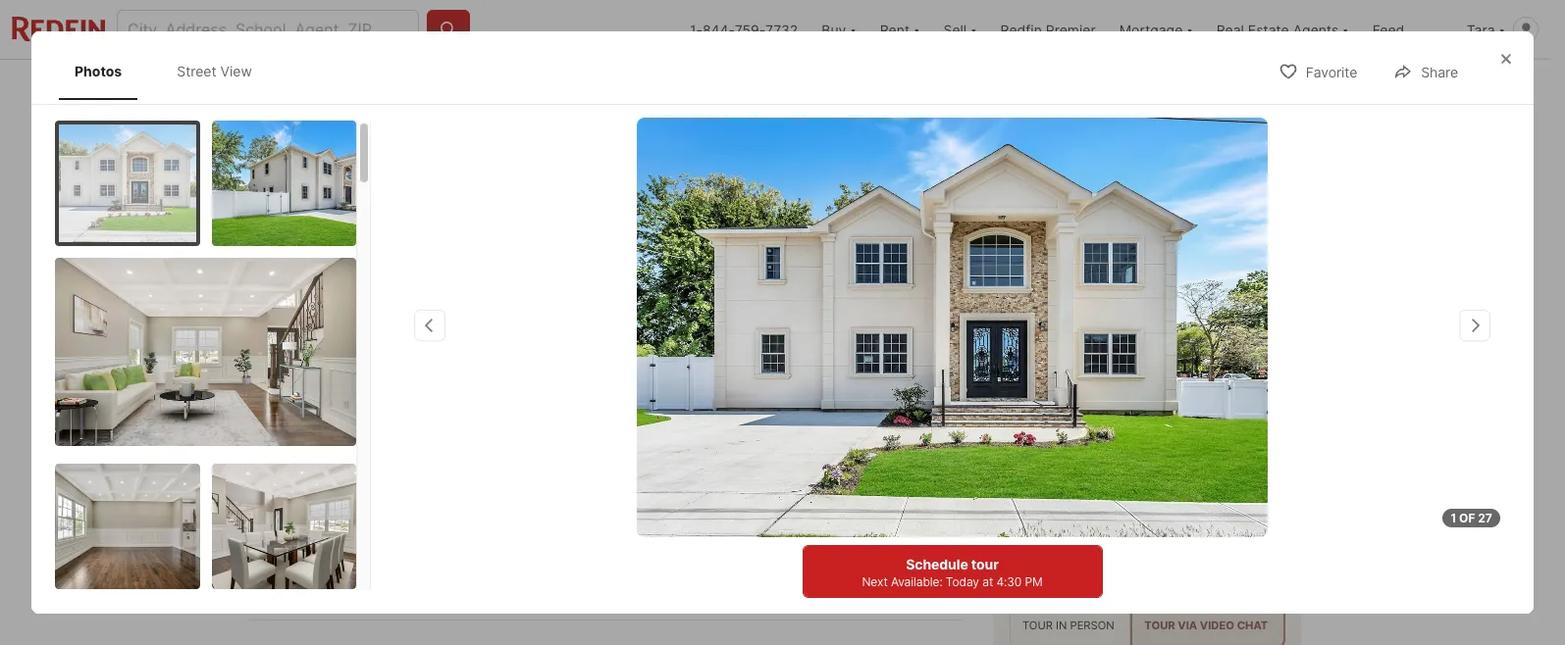 Task type: describe. For each thing, give the bounding box(es) containing it.
tour with a redfin premier agent
[[1010, 477, 1260, 497]]

5 tab from the left
[[791, 64, 886, 111]]

new construction link
[[249, 115, 772, 442]]

for
[[267, 463, 294, 480]]

thursday
[[1029, 563, 1083, 576]]

tour for tour via video chat
[[1145, 620, 1176, 634]]

1 vertical spatial premier
[[1152, 477, 1212, 497]]

1-844-759-7732 link
[[690, 21, 798, 38]]

0 horizontal spatial share
[[1248, 78, 1285, 95]]

premier inside button
[[1046, 21, 1096, 38]]

new
[[273, 136, 301, 151]]

dialog containing photos
[[31, 31, 1534, 615]]

st
[[311, 500, 328, 519]]

street inside button
[[309, 394, 350, 410]]

1 horizontal spatial 27
[[1479, 511, 1493, 526]]

7732
[[766, 21, 798, 38]]

nov 2 thursday
[[1029, 508, 1083, 576]]

1 horizontal spatial share
[[1422, 64, 1459, 81]]

tour for tour with a redfin premier agent
[[1010, 477, 1045, 497]]

feed button
[[1361, 0, 1455, 59]]

tour for tour in person
[[1023, 620, 1053, 634]]

tour
[[972, 557, 999, 573]]

favorite button
[[1262, 51, 1375, 92]]

165 3rd st image
[[637, 118, 1268, 538]]

redfin premier
[[1001, 21, 1096, 38]]

via
[[1178, 620, 1198, 634]]

nov for 4
[[1202, 508, 1228, 523]]

next
[[862, 575, 888, 590]]

est.
[[249, 577, 274, 594]]

$10,185
[[277, 577, 327, 594]]

3,200
[[700, 545, 767, 572]]

agent
[[1216, 477, 1260, 497]]

today
[[946, 575, 980, 590]]

27 photos
[[1203, 394, 1269, 410]]

1 165 3rd st, hicksville, ny 11801 image from the left
[[249, 115, 772, 438]]

$1,488,000
[[249, 545, 379, 572]]

active link
[[346, 463, 395, 480]]

photos
[[1223, 394, 1269, 410]]

4:30
[[997, 575, 1022, 590]]

redfin inside button
[[1001, 21, 1042, 38]]

4 tab from the left
[[634, 64, 791, 111]]

1
[[1451, 511, 1457, 526]]

165
[[249, 500, 278, 519]]

/mo
[[327, 577, 352, 594]]

0 horizontal spatial share button
[[1204, 65, 1302, 106]]

844-
[[703, 21, 735, 38]]

$1,488,000 est. $10,185 /mo get pre-approved
[[249, 545, 475, 594]]

in
[[1056, 620, 1067, 634]]

construction
[[304, 136, 400, 151]]

nov for 2
[[1029, 508, 1055, 523]]

27 inside 'button'
[[1203, 394, 1220, 410]]

submit search image
[[439, 20, 458, 39]]



Task type: locate. For each thing, give the bounding box(es) containing it.
City, Address, School, Agent, ZIP search field
[[117, 10, 419, 49]]

approved
[[411, 577, 475, 594]]

share button
[[1378, 51, 1475, 92], [1204, 65, 1302, 106]]

1 vertical spatial redfin
[[1099, 477, 1149, 497]]

0 horizontal spatial premier
[[1046, 21, 1096, 38]]

view down city, address, school, agent, zip search field at top
[[220, 63, 252, 80]]

tour left with on the right of page
[[1010, 477, 1045, 497]]

3
[[1116, 522, 1140, 565]]

,
[[328, 500, 332, 519]]

0 horizontal spatial redfin
[[1001, 21, 1042, 38]]

1 horizontal spatial redfin
[[1099, 477, 1149, 497]]

street inside tab
[[177, 63, 217, 80]]

tour in person
[[1023, 620, 1115, 634]]

1 nov from the left
[[1029, 508, 1055, 523]]

0 horizontal spatial view
[[220, 63, 252, 80]]

1 horizontal spatial street view
[[309, 394, 387, 410]]

street
[[177, 63, 217, 80], [309, 394, 350, 410]]

nov down tour with a redfin premier agent
[[1116, 508, 1143, 523]]

nov down agent
[[1202, 508, 1228, 523]]

2 nov from the left
[[1116, 508, 1143, 523]]

0 vertical spatial redfin
[[1001, 21, 1042, 38]]

0 vertical spatial view
[[220, 63, 252, 80]]

a
[[1086, 477, 1095, 497]]

share
[[1422, 64, 1459, 81], [1248, 78, 1285, 95]]

27
[[1203, 394, 1220, 410], [1479, 511, 1493, 526]]

1 vertical spatial 27
[[1479, 511, 1493, 526]]

nov down with on the right of page
[[1029, 508, 1055, 523]]

pre-
[[383, 577, 411, 594]]

view
[[220, 63, 252, 80], [353, 394, 387, 410]]

feed
[[1373, 21, 1405, 38]]

0 vertical spatial street
[[177, 63, 217, 80]]

0 horizontal spatial 165 3rd st, hicksville, ny 11801 image
[[249, 115, 772, 438]]

pm
[[1025, 575, 1043, 590]]

street view down city, address, school, agent, zip search field at top
[[177, 63, 252, 80]]

photos tab
[[59, 47, 138, 96]]

27 photos button
[[1159, 383, 1286, 422]]

-
[[336, 463, 342, 480]]

chat
[[1238, 620, 1269, 634]]

sale
[[298, 463, 332, 480]]

street view up the - at left bottom
[[309, 394, 387, 410]]

view up active
[[353, 394, 387, 410]]

with
[[1049, 477, 1083, 497]]

1 vertical spatial street
[[309, 394, 350, 410]]

person
[[1071, 620, 1115, 634]]

1 vertical spatial street view
[[309, 394, 387, 410]]

2 horizontal spatial nov
[[1202, 508, 1228, 523]]

1 horizontal spatial view
[[353, 394, 387, 410]]

photos
[[75, 63, 122, 80]]

share down the feed button
[[1422, 64, 1459, 81]]

2
[[1029, 522, 1051, 565]]

1-
[[690, 21, 703, 38]]

view inside button
[[353, 394, 387, 410]]

map entry image
[[833, 461, 964, 592]]

nov 3
[[1116, 508, 1143, 565]]

hicksville
[[336, 500, 406, 519]]

view for street view button
[[353, 394, 387, 410]]

street view tab
[[161, 47, 268, 96]]

759-
[[735, 21, 766, 38]]

for sale - active
[[267, 463, 395, 480]]

available:
[[891, 575, 943, 590]]

street view inside button
[[309, 394, 387, 410]]

view for tab list containing photos
[[220, 63, 252, 80]]

1 tab from the left
[[249, 64, 379, 111]]

3 165 3rd st, hicksville, ny 11801 image from the left
[[1044, 115, 1302, 438]]

nov for 3
[[1116, 508, 1143, 523]]

share button inside dialog
[[1378, 51, 1475, 92]]

3 tab from the left
[[487, 64, 634, 111]]

video
[[1200, 620, 1235, 634]]

dialog
[[31, 31, 1534, 615]]

1 horizontal spatial street
[[309, 394, 350, 410]]

share button left favorite
[[1204, 65, 1302, 106]]

view inside tab
[[220, 63, 252, 80]]

2 tab from the left
[[379, 64, 487, 111]]

0 vertical spatial 27
[[1203, 394, 1220, 410]]

27 right 'of'
[[1479, 511, 1493, 526]]

0 vertical spatial premier
[[1046, 21, 1096, 38]]

1 horizontal spatial premier
[[1152, 477, 1212, 497]]

0 horizontal spatial nov
[[1029, 508, 1055, 523]]

get
[[356, 577, 380, 594]]

share button down feed
[[1378, 51, 1475, 92]]

nov 4
[[1202, 508, 1228, 565]]

street view
[[177, 63, 252, 80], [309, 394, 387, 410]]

redfin premier button
[[989, 0, 1108, 59]]

tour left via
[[1145, 620, 1176, 634]]

1 of 27
[[1451, 511, 1493, 526]]

1 horizontal spatial share button
[[1378, 51, 1475, 92]]

next image
[[1262, 527, 1294, 559]]

27 left photos
[[1203, 394, 1220, 410]]

None button
[[1109, 501, 1187, 585], [1022, 502, 1101, 584], [1195, 502, 1274, 584], [1109, 501, 1187, 585], [1022, 502, 1101, 584], [1195, 502, 1274, 584]]

at
[[983, 575, 994, 590]]

get pre-approved link
[[356, 577, 475, 594]]

2 horizontal spatial 165 3rd st, hicksville, ny 11801 image
[[1044, 115, 1302, 438]]

3 nov from the left
[[1202, 508, 1228, 523]]

2 165 3rd st, hicksville, ny 11801 image from the left
[[779, 115, 1037, 438]]

1 horizontal spatial 165 3rd st, hicksville, ny 11801 image
[[779, 115, 1037, 438]]

165 3rd st, hicksville, ny 11801 image
[[249, 115, 772, 438], [779, 115, 1037, 438], [1044, 115, 1302, 438]]

tour via video chat
[[1145, 620, 1269, 634]]

share left favorite
[[1248, 78, 1285, 95]]

redfin
[[1001, 21, 1042, 38], [1099, 477, 1149, 497]]

list box
[[1010, 605, 1286, 646]]

0 horizontal spatial street
[[177, 63, 217, 80]]

tab list containing photos
[[55, 43, 288, 100]]

0 horizontal spatial 27
[[1203, 394, 1220, 410]]

4
[[1202, 522, 1226, 565]]

1-844-759-7732
[[690, 21, 798, 38]]

new construction
[[273, 136, 400, 151]]

street view button
[[265, 383, 403, 422]]

1 vertical spatial view
[[353, 394, 387, 410]]

of
[[1460, 511, 1476, 526]]

3rd
[[281, 500, 308, 519]]

0 vertical spatial street view
[[177, 63, 252, 80]]

image image
[[212, 120, 356, 246], [59, 124, 196, 242], [55, 258, 356, 446], [55, 464, 200, 589], [212, 464, 356, 589]]

0 horizontal spatial street view
[[177, 63, 252, 80]]

tour left in
[[1023, 620, 1053, 634]]

premier
[[1046, 21, 1096, 38], [1152, 477, 1212, 497]]

schedule
[[906, 557, 969, 573]]

schedule tour next available: today at 4:30 pm
[[862, 557, 1043, 590]]

165 3rd st , hicksville
[[249, 500, 406, 519]]

tab list
[[55, 43, 288, 100], [249, 60, 902, 111]]

list box containing tour in person
[[1010, 605, 1286, 646]]

street up for sale - active
[[309, 394, 350, 410]]

street down city, address, school, agent, zip search field at top
[[177, 63, 217, 80]]

tour
[[1010, 477, 1045, 497], [1023, 620, 1053, 634], [1145, 620, 1176, 634]]

street view inside tab
[[177, 63, 252, 80]]

tab
[[249, 64, 379, 111], [379, 64, 487, 111], [487, 64, 634, 111], [634, 64, 791, 111], [791, 64, 886, 111]]

nov inside nov 2 thursday
[[1029, 508, 1055, 523]]

1 horizontal spatial nov
[[1116, 508, 1143, 523]]

active
[[346, 463, 395, 480]]

favorite
[[1306, 64, 1358, 81]]

nov
[[1029, 508, 1055, 523], [1116, 508, 1143, 523], [1202, 508, 1228, 523]]



Task type: vqa. For each thing, say whether or not it's contained in the screenshot.
responses within button
no



